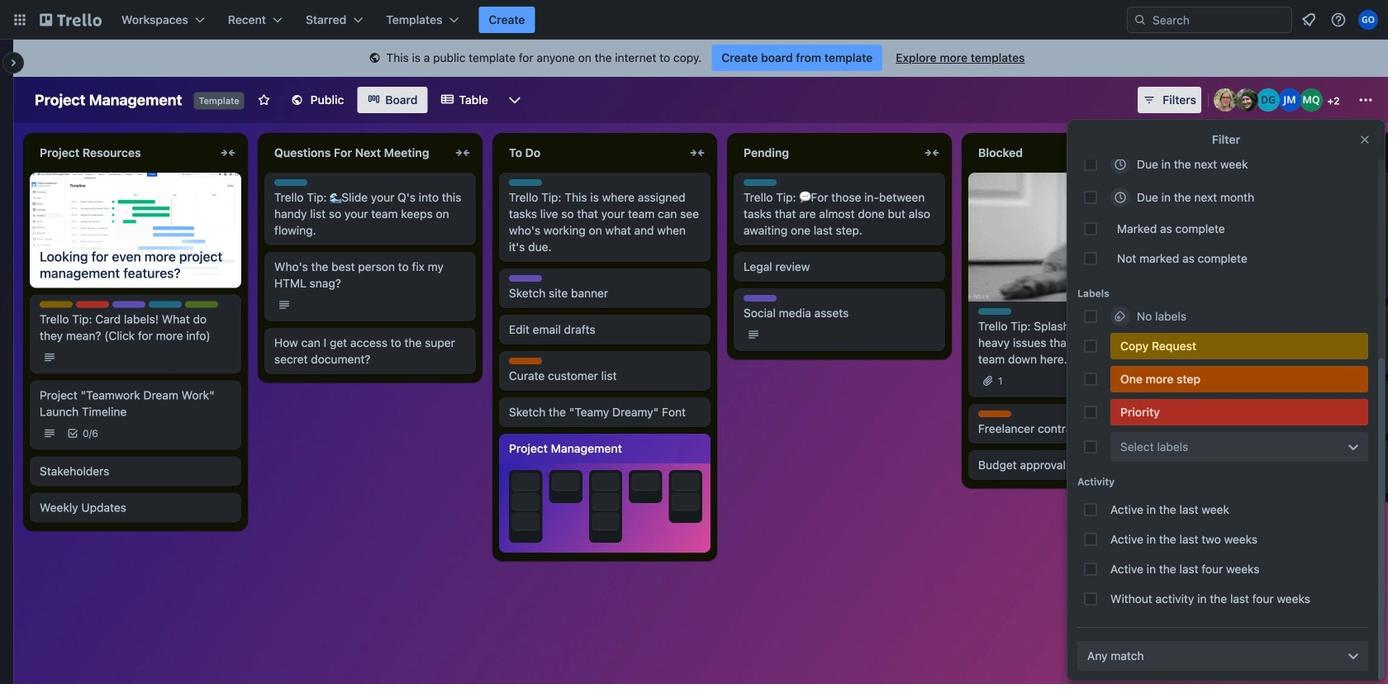 Task type: describe. For each thing, give the bounding box(es) containing it.
1 collapse list image from the left
[[218, 143, 238, 163]]

2 collapse list image from the left
[[688, 143, 708, 163]]

sm image
[[367, 50, 383, 67]]

color: lime, title: "halp" element
[[185, 301, 218, 308]]

0 notifications image
[[1300, 10, 1319, 30]]

back to home image
[[40, 7, 102, 33]]

devan goldstein (devangoldstein2) image
[[1257, 88, 1281, 112]]

collapse list image
[[453, 143, 473, 163]]

1 vertical spatial color: orange, title: "one more step" element
[[1111, 366, 1369, 393]]

2 horizontal spatial color: purple, title: "design team" element
[[744, 295, 777, 302]]

andrea crawford (andreacrawford8) image
[[1214, 88, 1238, 112]]

gary orlando (garyorlando) image
[[1359, 10, 1379, 30]]

search image
[[1134, 13, 1148, 26]]

jordan mirchev (jordan_mirchev) image
[[1279, 88, 1302, 112]]



Task type: vqa. For each thing, say whether or not it's contained in the screenshot.
and
no



Task type: locate. For each thing, give the bounding box(es) containing it.
0 horizontal spatial color: orange, title: "one more step" element
[[509, 358, 542, 365]]

1 horizontal spatial color: orange, title: "one more step" element
[[979, 411, 1012, 417]]

melody qiao (melodyqiao) image
[[1300, 88, 1324, 112]]

Board name text field
[[26, 87, 191, 113]]

caity (caity) image
[[1236, 88, 1259, 112]]

1 horizontal spatial color: purple, title: "design team" element
[[509, 275, 542, 282]]

0 horizontal spatial color: red, title: "priority" element
[[76, 301, 109, 308]]

0 vertical spatial color: yellow, title: "copy request" element
[[40, 301, 73, 308]]

color: sky, title: "trello tip" element
[[274, 179, 308, 186], [509, 179, 542, 186], [744, 179, 777, 186], [1214, 232, 1247, 239], [149, 301, 182, 308], [979, 308, 1012, 315]]

collapse list image
[[218, 143, 238, 163], [688, 143, 708, 163], [923, 143, 942, 163], [1157, 143, 1177, 163]]

2 vertical spatial color: orange, title: "one more step" element
[[979, 411, 1012, 417]]

1 horizontal spatial color: yellow, title: "copy request" element
[[1111, 333, 1369, 360]]

0 vertical spatial color: red, title: "priority" element
[[76, 301, 109, 308]]

color: red, title: "priority" element
[[76, 301, 109, 308], [1111, 399, 1369, 426]]

show menu image
[[1358, 92, 1375, 108]]

3 collapse list image from the left
[[923, 143, 942, 163]]

Search field
[[1148, 8, 1292, 31]]

primary element
[[0, 0, 1389, 40]]

0 vertical spatial color: orange, title: "one more step" element
[[509, 358, 542, 365]]

color: purple, title: "design team" element
[[509, 275, 542, 282], [744, 295, 777, 302], [112, 301, 146, 308]]

customize views image
[[507, 92, 523, 108]]

color: orange, title: "one more step" element
[[509, 358, 542, 365], [1111, 366, 1369, 393], [979, 411, 1012, 417]]

None text field
[[30, 140, 215, 166], [499, 140, 685, 166], [30, 140, 215, 166], [499, 140, 685, 166]]

0 horizontal spatial color: yellow, title: "copy request" element
[[40, 301, 73, 308]]

2 horizontal spatial color: orange, title: "one more step" element
[[1111, 366, 1369, 393]]

1 horizontal spatial color: red, title: "priority" element
[[1111, 399, 1369, 426]]

1 vertical spatial color: yellow, title: "copy request" element
[[1111, 333, 1369, 360]]

None text field
[[734, 140, 919, 166], [969, 140, 1154, 166], [1204, 140, 1389, 166], [734, 140, 919, 166], [969, 140, 1154, 166], [1204, 140, 1389, 166]]

4 collapse list image from the left
[[1157, 143, 1177, 163]]

0 horizontal spatial color: purple, title: "design team" element
[[112, 301, 146, 308]]

color: yellow, title: "copy request" element
[[40, 301, 73, 308], [1111, 333, 1369, 360]]

close popover image
[[1359, 133, 1372, 146]]

1 vertical spatial color: red, title: "priority" element
[[1111, 399, 1369, 426]]

star or unstar board image
[[258, 93, 271, 107]]

open information menu image
[[1331, 12, 1348, 28]]



